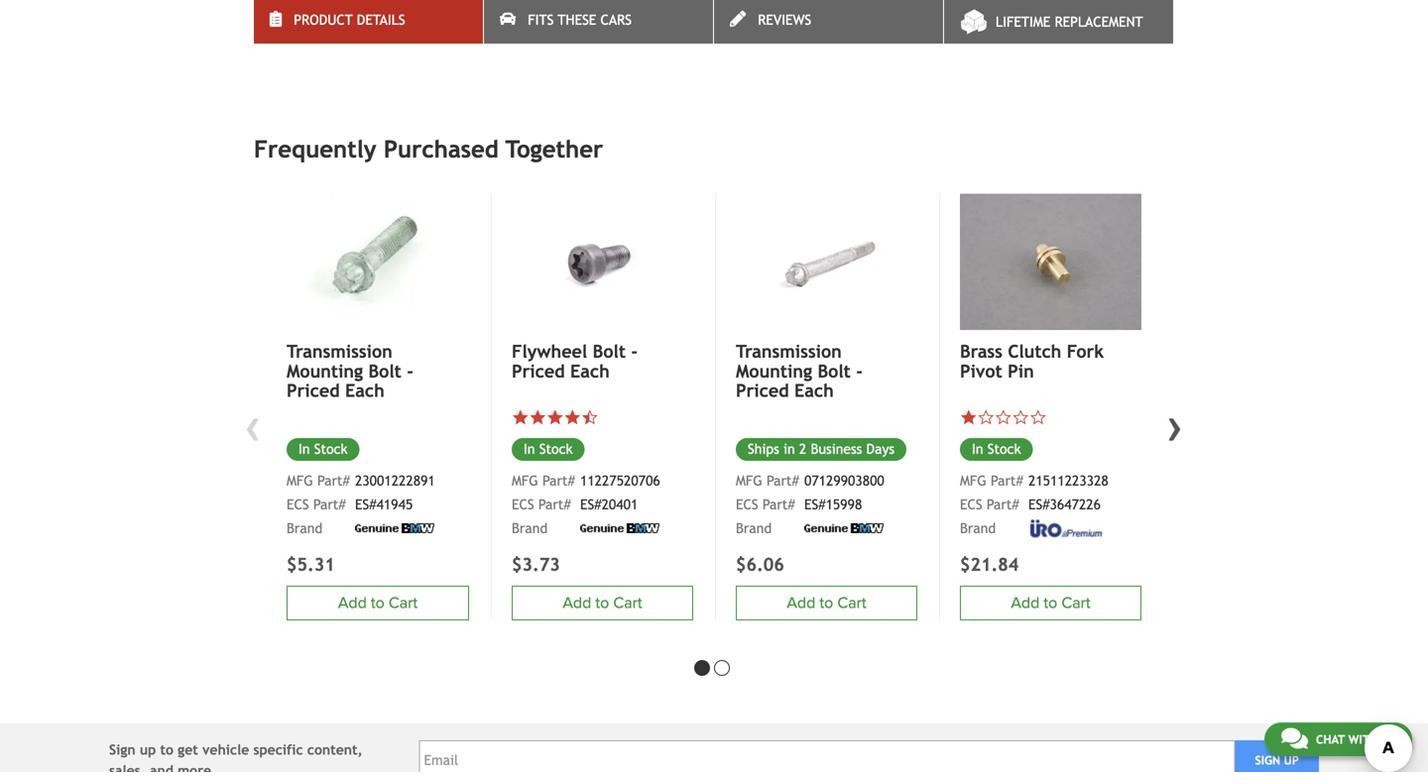 Task type: describe. For each thing, give the bounding box(es) containing it.
to for transmission mounting bolt - priced each link related to $5.31
[[371, 594, 385, 613]]

part# left es#15998
[[763, 497, 795, 513]]

pin
[[1008, 361, 1035, 382]]

add for add to cart button for $6.06's transmission mounting bolt - priced each link
[[787, 594, 816, 613]]

flywheel
[[512, 341, 588, 362]]

flywheel bolt - priced each link
[[512, 341, 694, 382]]

sign up
[[1256, 754, 1300, 768]]

cart for transmission mounting bolt - priced each link related to $5.31
[[389, 594, 418, 613]]

reviews
[[758, 12, 812, 28]]

frequently purchased together
[[254, 135, 604, 163]]

sales,
[[109, 763, 146, 773]]

chat
[[1317, 733, 1346, 747]]

in stock for pivot
[[972, 442, 1022, 458]]

2 star image from the left
[[547, 409, 564, 427]]

2 add to cart from the left
[[1012, 594, 1091, 613]]

brass clutch fork pivot pin link
[[961, 341, 1142, 382]]

transmission mounting bolt - priced each for $6.06
[[736, 341, 863, 402]]

transmission mounting bolt - priced each link for $5.31
[[287, 341, 469, 402]]

bolt for $5.31
[[369, 361, 402, 382]]

ecs for mfg part# 11227520706 ecs part# es#20401 brand
[[512, 497, 534, 513]]

each for $5.31
[[345, 381, 385, 402]]

business
[[811, 442, 863, 458]]

fits
[[528, 12, 554, 28]]

mfg part# 07129903800 ecs part# es#15998 brand
[[736, 473, 885, 537]]

priced for $6.06
[[736, 381, 790, 402]]

add to cart button for brass clutch fork pivot pin link
[[961, 586, 1142, 621]]

product details
[[294, 12, 405, 28]]

part# left es#20401
[[539, 497, 571, 513]]

$5.31
[[287, 555, 335, 576]]

transmission mounting bolt - priced each image for $6.06
[[736, 194, 918, 330]]

these
[[558, 12, 597, 28]]

cart for flywheel bolt - priced each link
[[614, 594, 643, 613]]

$3.73
[[512, 555, 560, 576]]

es#15998
[[805, 497, 863, 513]]

ecs for mfg part# 21511223328 ecs part# es#3647226 brand
[[961, 497, 983, 513]]

vehicle
[[202, 743, 249, 758]]

product
[[294, 12, 353, 28]]

3 stock from the left
[[314, 442, 348, 458]]

lifetime replacement link
[[945, 0, 1174, 44]]

ecs for mfg part# 23001222891 ecs part# es#41945 brand
[[287, 497, 309, 513]]

get
[[178, 743, 198, 758]]

1 add to cart from the left
[[563, 594, 643, 613]]

to for brass clutch fork pivot pin link
[[1044, 594, 1058, 613]]

mfg part# 21511223328 ecs part# es#3647226 brand
[[961, 473, 1109, 537]]

comments image
[[1282, 727, 1309, 751]]

sign for sign up
[[1256, 754, 1281, 768]]

mounting for $5.31
[[287, 361, 363, 382]]

mfg for mfg part# 11227520706 ecs part# es#20401 brand
[[512, 473, 539, 489]]

4 add to cart from the left
[[787, 594, 867, 613]]

›
[[1168, 399, 1184, 452]]

us
[[1382, 733, 1396, 747]]

add to cart button for $6.06's transmission mounting bolt - priced each link
[[736, 586, 918, 621]]

- for $5.31
[[407, 361, 414, 382]]

cart for $6.06's transmission mounting bolt - priced each link
[[838, 594, 867, 613]]

clutch
[[1009, 341, 1062, 362]]

ecs for mfg part# 07129903800 ecs part# es#15998 brand
[[736, 497, 759, 513]]

fits these cars
[[528, 12, 632, 28]]

transmission mounting bolt - priced each image for $5.31
[[287, 194, 469, 331]]

part# down the in at the right of page
[[767, 473, 800, 489]]

23001222891
[[355, 473, 435, 489]]

3 empty star image from the left
[[1030, 409, 1047, 427]]

chat with us link
[[1265, 723, 1413, 757]]

up for sign up to get vehicle specific content, sales, and more.
[[140, 743, 156, 758]]

priced inside flywheel bolt - priced each
[[512, 361, 565, 382]]

part# left 21511223328
[[991, 473, 1024, 489]]

add for add to cart button corresponding to flywheel bolt - priced each link
[[563, 594, 592, 613]]

stock for priced
[[540, 442, 573, 458]]

part# left 23001222891
[[317, 473, 350, 489]]

to inside sign up to get vehicle specific content, sales, and more.
[[160, 743, 174, 758]]

each inside flywheel bolt - priced each
[[571, 361, 610, 382]]

bolt inside flywheel bolt - priced each
[[593, 341, 626, 362]]

ships
[[748, 442, 780, 458]]

in stock for priced
[[524, 442, 573, 458]]

genuine bmw image for $6.06
[[805, 524, 884, 534]]

flywheel bolt - priced each image
[[512, 194, 694, 330]]

to for flywheel bolt - priced each link
[[596, 594, 610, 613]]

part# up '$21.84'
[[987, 497, 1020, 513]]

mfg part# 23001222891 ecs part# es#41945 brand
[[287, 473, 435, 537]]

brand for mfg part# 11227520706 ecs part# es#20401 brand
[[512, 521, 548, 537]]

ships in 2 business days
[[748, 442, 895, 458]]

mfg for mfg part# 07129903800 ecs part# es#15998 brand
[[736, 473, 763, 489]]

mfg part# 11227520706 ecs part# es#20401 brand
[[512, 473, 661, 537]]

genuine bmw image for $5.31
[[355, 524, 435, 534]]

- for $6.06
[[857, 361, 863, 382]]

brand for mfg part# 21511223328 ecs part# es#3647226 brand
[[961, 521, 996, 537]]

fork
[[1067, 341, 1105, 362]]



Task type: vqa. For each thing, say whether or not it's contained in the screenshot.
topmost SALE!
no



Task type: locate. For each thing, give the bounding box(es) containing it.
0 horizontal spatial up
[[140, 743, 156, 758]]

mounting
[[287, 361, 363, 382], [736, 361, 813, 382]]

star image down flywheel bolt - priced each
[[564, 409, 581, 427]]

brand inside mfg part# 23001222891 ecs part# es#41945 brand
[[287, 521, 323, 537]]

3 ecs from the left
[[287, 497, 309, 513]]

1 horizontal spatial each
[[571, 361, 610, 382]]

2 genuine bmw image from the left
[[355, 524, 435, 534]]

genuine bmw image down es#20401
[[580, 524, 660, 534]]

1 in from the left
[[524, 442, 535, 458]]

2 transmission mounting bolt - priced each from the left
[[736, 341, 863, 402]]

mfg inside mfg part# 23001222891 ecs part# es#41945 brand
[[287, 473, 313, 489]]

more.
[[178, 763, 217, 773]]

in up mfg part# 23001222891 ecs part# es#41945 brand
[[299, 442, 310, 458]]

stock for pivot
[[988, 442, 1022, 458]]

transmission mounting bolt - priced each link
[[287, 341, 469, 402], [736, 341, 918, 402]]

transmission mounting bolt - priced each link for $6.06
[[736, 341, 918, 402]]

bolt for $6.06
[[818, 361, 851, 382]]

1 stock from the left
[[540, 442, 573, 458]]

add for add to cart button related to brass clutch fork pivot pin link
[[1012, 594, 1040, 613]]

0 horizontal spatial in stock
[[299, 442, 348, 458]]

3 add from the left
[[338, 594, 367, 613]]

product details link
[[254, 0, 483, 44]]

mfg
[[512, 473, 539, 489], [961, 473, 987, 489], [287, 473, 313, 489], [736, 473, 763, 489]]

2 cart from the left
[[1062, 594, 1091, 613]]

add to cart down es#20401
[[563, 594, 643, 613]]

with
[[1349, 733, 1378, 747]]

3 add to cart button from the left
[[287, 586, 469, 621]]

mfg for mfg part# 21511223328 ecs part# es#3647226 brand
[[961, 473, 987, 489]]

0 horizontal spatial sign
[[109, 743, 136, 758]]

4 cart from the left
[[838, 594, 867, 613]]

brand for mfg part# 23001222891 ecs part# es#41945 brand
[[287, 521, 323, 537]]

cart for brass clutch fork pivot pin link
[[1062, 594, 1091, 613]]

1 horizontal spatial star image
[[547, 409, 564, 427]]

part# left 11227520706 on the left of page
[[543, 473, 575, 489]]

1 horizontal spatial in
[[524, 442, 535, 458]]

2 transmission from the left
[[736, 341, 842, 362]]

4 add from the left
[[787, 594, 816, 613]]

11227520706
[[580, 473, 661, 489]]

4 brand from the left
[[736, 521, 772, 537]]

mfg for mfg part# 23001222891 ecs part# es#41945 brand
[[287, 473, 313, 489]]

1 brand from the left
[[512, 521, 548, 537]]

0 horizontal spatial -
[[407, 361, 414, 382]]

stock
[[540, 442, 573, 458], [988, 442, 1022, 458], [314, 442, 348, 458]]

up down comments "image"
[[1285, 754, 1300, 768]]

brand up $5.31
[[287, 521, 323, 537]]

to down es#20401
[[596, 594, 610, 613]]

add down 'mfg part# 07129903800 ecs part# es#15998 brand'
[[787, 594, 816, 613]]

in down empty star image
[[972, 442, 984, 458]]

brass clutch fork pivot pin image
[[961, 194, 1142, 330]]

3 star image from the left
[[961, 409, 978, 427]]

0 horizontal spatial bolt
[[369, 361, 402, 382]]

sign up to get vehicle specific content, sales, and more.
[[109, 743, 363, 773]]

1 ecs from the left
[[512, 497, 534, 513]]

1 horizontal spatial transmission mounting bolt - priced each image
[[736, 194, 918, 330]]

-
[[631, 341, 638, 362], [407, 361, 414, 382], [857, 361, 863, 382]]

add to cart button down $3.73
[[512, 586, 694, 621]]

0 horizontal spatial star image
[[512, 409, 529, 427]]

add to cart button down $6.06
[[736, 586, 918, 621]]

priced
[[512, 361, 565, 382], [287, 381, 340, 402], [736, 381, 790, 402]]

3 genuine bmw image from the left
[[805, 524, 884, 534]]

specific
[[254, 743, 303, 758]]

each for $6.06
[[795, 381, 834, 402]]

add to cart button for flywheel bolt - priced each link
[[512, 586, 694, 621]]

brand
[[512, 521, 548, 537], [961, 521, 996, 537], [287, 521, 323, 537], [736, 521, 772, 537]]

3 brand from the left
[[287, 521, 323, 537]]

brass
[[961, 341, 1003, 362]]

to
[[596, 594, 610, 613], [1044, 594, 1058, 613], [371, 594, 385, 613], [820, 594, 834, 613], [160, 743, 174, 758]]

cars
[[601, 12, 632, 28]]

stock up mfg part# 23001222891 ecs part# es#41945 brand
[[314, 442, 348, 458]]

1 horizontal spatial star image
[[564, 409, 581, 427]]

2 transmission mounting bolt - priced each image from the left
[[736, 194, 918, 330]]

ecs
[[512, 497, 534, 513], [961, 497, 983, 513], [287, 497, 309, 513], [736, 497, 759, 513]]

star image
[[529, 409, 547, 427], [564, 409, 581, 427], [961, 409, 978, 427]]

1 mfg from the left
[[512, 473, 539, 489]]

07129903800
[[805, 473, 885, 489]]

to for $6.06's transmission mounting bolt - priced each link
[[820, 594, 834, 613]]

2 mfg from the left
[[961, 473, 987, 489]]

0 horizontal spatial transmission mounting bolt - priced each link
[[287, 341, 469, 402]]

priced for $5.31
[[287, 381, 340, 402]]

part#
[[543, 473, 575, 489], [991, 473, 1024, 489], [317, 473, 350, 489], [767, 473, 800, 489], [539, 497, 571, 513], [987, 497, 1020, 513], [313, 497, 346, 513], [763, 497, 795, 513]]

add to cart down '$21.84'
[[1012, 594, 1091, 613]]

- inside flywheel bolt - priced each
[[631, 341, 638, 362]]

transmission
[[287, 341, 393, 362], [736, 341, 842, 362]]

frequently
[[254, 135, 377, 163]]

brand up $6.06
[[736, 521, 772, 537]]

empty star image
[[978, 409, 995, 427]]

sign
[[109, 743, 136, 758], [1256, 754, 1281, 768]]

to down es#41945
[[371, 594, 385, 613]]

purchased
[[384, 135, 499, 163]]

to down the uro premium image on the bottom right of the page
[[1044, 594, 1058, 613]]

pivot
[[961, 361, 1003, 382]]

2 horizontal spatial star image
[[961, 409, 978, 427]]

2 horizontal spatial each
[[795, 381, 834, 402]]

1 horizontal spatial priced
[[512, 361, 565, 382]]

3 add to cart from the left
[[338, 594, 418, 613]]

sign up button
[[1236, 741, 1320, 773]]

stock up mfg part# 11227520706 ecs part# es#20401 brand
[[540, 442, 573, 458]]

mfg up $5.31
[[287, 473, 313, 489]]

1 horizontal spatial stock
[[540, 442, 573, 458]]

each up 23001222891
[[345, 381, 385, 402]]

to up and
[[160, 743, 174, 758]]

add to cart down es#15998
[[787, 594, 867, 613]]

1 transmission mounting bolt - priced each image from the left
[[287, 194, 469, 331]]

transmission mounting bolt - priced each
[[287, 341, 414, 402], [736, 341, 863, 402]]

2 add from the left
[[1012, 594, 1040, 613]]

genuine bmw image
[[580, 524, 660, 534], [355, 524, 435, 534], [805, 524, 884, 534]]

transmission mounting bolt - priced each image
[[287, 194, 469, 331], [736, 194, 918, 330]]

es#41945
[[355, 497, 413, 513]]

uro premium image
[[1029, 520, 1103, 538]]

bolt
[[593, 341, 626, 362], [369, 361, 402, 382], [818, 361, 851, 382]]

Email email field
[[419, 741, 1236, 773]]

2 mounting from the left
[[736, 361, 813, 382]]

2 empty star image from the left
[[1013, 409, 1030, 427]]

in stock up mfg part# 11227520706 ecs part# es#20401 brand
[[524, 442, 573, 458]]

add to cart button down $5.31
[[287, 586, 469, 621]]

ecs up '$21.84'
[[961, 497, 983, 513]]

4 mfg from the left
[[736, 473, 763, 489]]

mounting for $6.06
[[736, 361, 813, 382]]

star image left half star image
[[529, 409, 547, 427]]

2 star image from the left
[[564, 409, 581, 427]]

in
[[784, 442, 796, 458]]

2 horizontal spatial bolt
[[818, 361, 851, 382]]

star image down pivot
[[961, 409, 978, 427]]

1 horizontal spatial sign
[[1256, 754, 1281, 768]]

cart
[[614, 594, 643, 613], [1062, 594, 1091, 613], [389, 594, 418, 613], [838, 594, 867, 613]]

mfg inside mfg part# 11227520706 ecs part# es#20401 brand
[[512, 473, 539, 489]]

brand for mfg part# 07129903800 ecs part# es#15998 brand
[[736, 521, 772, 537]]

sign inside sign up to get vehicle specific content, sales, and more.
[[109, 743, 136, 758]]

1 horizontal spatial transmission mounting bolt - priced each
[[736, 341, 863, 402]]

empty star image
[[995, 409, 1013, 427], [1013, 409, 1030, 427], [1030, 409, 1047, 427]]

add to cart button for transmission mounting bolt - priced each link related to $5.31
[[287, 586, 469, 621]]

1 transmission mounting bolt - priced each from the left
[[287, 341, 414, 402]]

transmission mounting bolt - priced each for $5.31
[[287, 341, 414, 402]]

4 add to cart button from the left
[[736, 586, 918, 621]]

add to cart button
[[512, 586, 694, 621], [961, 586, 1142, 621], [287, 586, 469, 621], [736, 586, 918, 621]]

add down mfg part# 23001222891 ecs part# es#41945 brand
[[338, 594, 367, 613]]

1 star image from the left
[[512, 409, 529, 427]]

reviews link
[[714, 0, 944, 44]]

in stock
[[524, 442, 573, 458], [972, 442, 1022, 458], [299, 442, 348, 458]]

add down mfg part# 11227520706 ecs part# es#20401 brand
[[563, 594, 592, 613]]

0 horizontal spatial genuine bmw image
[[355, 524, 435, 534]]

1 horizontal spatial bolt
[[593, 341, 626, 362]]

add down '$21.84'
[[1012, 594, 1040, 613]]

add
[[563, 594, 592, 613], [1012, 594, 1040, 613], [338, 594, 367, 613], [787, 594, 816, 613]]

mfg up $3.73
[[512, 473, 539, 489]]

up up and
[[140, 743, 156, 758]]

4 ecs from the left
[[736, 497, 759, 513]]

add to cart button down '$21.84'
[[961, 586, 1142, 621]]

lifetime replacement
[[996, 14, 1144, 30]]

in stock up mfg part# 23001222891 ecs part# es#41945 brand
[[299, 442, 348, 458]]

1 star image from the left
[[529, 409, 547, 427]]

3 mfg from the left
[[287, 473, 313, 489]]

sign inside button
[[1256, 754, 1281, 768]]

2 in stock from the left
[[972, 442, 1022, 458]]

mfg down ships
[[736, 473, 763, 489]]

add for add to cart button for transmission mounting bolt - priced each link related to $5.31
[[338, 594, 367, 613]]

2 add to cart button from the left
[[961, 586, 1142, 621]]

replacement
[[1055, 14, 1144, 30]]

2 horizontal spatial in
[[972, 442, 984, 458]]

brand inside 'mfg part# 07129903800 ecs part# es#15998 brand'
[[736, 521, 772, 537]]

0 horizontal spatial mounting
[[287, 361, 363, 382]]

2 horizontal spatial in stock
[[972, 442, 1022, 458]]

up inside button
[[1285, 754, 1300, 768]]

content,
[[307, 743, 363, 758]]

1 empty star image from the left
[[995, 409, 1013, 427]]

2
[[800, 442, 807, 458]]

2 horizontal spatial -
[[857, 361, 863, 382]]

add to cart down es#41945
[[338, 594, 418, 613]]

0 horizontal spatial priced
[[287, 381, 340, 402]]

chat with us
[[1317, 733, 1396, 747]]

transmission for $5.31
[[287, 341, 393, 362]]

ecs up $3.73
[[512, 497, 534, 513]]

in
[[524, 442, 535, 458], [972, 442, 984, 458], [299, 442, 310, 458]]

2 ecs from the left
[[961, 497, 983, 513]]

$6.06
[[736, 555, 785, 576]]

2 transmission mounting bolt - priced each link from the left
[[736, 341, 918, 402]]

0 horizontal spatial star image
[[529, 409, 547, 427]]

brand up $3.73
[[512, 521, 548, 537]]

0 horizontal spatial transmission
[[287, 341, 393, 362]]

in for priced
[[524, 442, 535, 458]]

1 horizontal spatial in stock
[[524, 442, 573, 458]]

days
[[867, 442, 895, 458]]

2 horizontal spatial genuine bmw image
[[805, 524, 884, 534]]

3 in stock from the left
[[299, 442, 348, 458]]

stock down empty star image
[[988, 442, 1022, 458]]

1 horizontal spatial genuine bmw image
[[580, 524, 660, 534]]

0 horizontal spatial stock
[[314, 442, 348, 458]]

ecs inside mfg part# 11227520706 ecs part# es#20401 brand
[[512, 497, 534, 513]]

genuine bmw image down es#15998
[[805, 524, 884, 534]]

es#20401
[[580, 497, 638, 513]]

part# left es#41945
[[313, 497, 346, 513]]

up for sign up
[[1285, 754, 1300, 768]]

$21.84
[[961, 555, 1019, 576]]

brand inside mfg part# 11227520706 ecs part# es#20401 brand
[[512, 521, 548, 537]]

0 horizontal spatial transmission mounting bolt - priced each
[[287, 341, 414, 402]]

half star image
[[581, 409, 599, 427]]

0 horizontal spatial in
[[299, 442, 310, 458]]

2 stock from the left
[[988, 442, 1022, 458]]

1 genuine bmw image from the left
[[580, 524, 660, 534]]

1 horizontal spatial mounting
[[736, 361, 813, 382]]

2 in from the left
[[972, 442, 984, 458]]

1 horizontal spatial -
[[631, 341, 638, 362]]

1 horizontal spatial transmission mounting bolt - priced each link
[[736, 341, 918, 402]]

add to cart
[[563, 594, 643, 613], [1012, 594, 1091, 613], [338, 594, 418, 613], [787, 594, 867, 613]]

fits these cars link
[[484, 0, 713, 44]]

ecs inside mfg part# 23001222891 ecs part# es#41945 brand
[[287, 497, 309, 513]]

to down es#15998
[[820, 594, 834, 613]]

genuine bmw image down es#41945
[[355, 524, 435, 534]]

each up ships in 2 business days
[[795, 381, 834, 402]]

0 horizontal spatial each
[[345, 381, 385, 402]]

ecs up $5.31
[[287, 497, 309, 513]]

mfg inside 'mfg part# 07129903800 ecs part# es#15998 brand'
[[736, 473, 763, 489]]

es#3647226
[[1029, 497, 1101, 513]]

mfg down empty star image
[[961, 473, 987, 489]]

1 horizontal spatial up
[[1285, 754, 1300, 768]]

and
[[150, 763, 174, 773]]

ecs inside the mfg part# 21511223328 ecs part# es#3647226 brand
[[961, 497, 983, 513]]

1 add to cart button from the left
[[512, 586, 694, 621]]

21511223328
[[1029, 473, 1109, 489]]

0 horizontal spatial transmission mounting bolt - priced each image
[[287, 194, 469, 331]]

up
[[140, 743, 156, 758], [1285, 754, 1300, 768]]

3 in from the left
[[299, 442, 310, 458]]

brand up '$21.84'
[[961, 521, 996, 537]]

star image
[[512, 409, 529, 427], [547, 409, 564, 427]]

brand inside the mfg part# 21511223328 ecs part# es#3647226 brand
[[961, 521, 996, 537]]

1 transmission mounting bolt - priced each link from the left
[[287, 341, 469, 402]]

1 cart from the left
[[614, 594, 643, 613]]

transmission for $6.06
[[736, 341, 842, 362]]

1 horizontal spatial transmission
[[736, 341, 842, 362]]

together
[[506, 135, 604, 163]]

lifetime
[[996, 14, 1051, 30]]

each up half star image
[[571, 361, 610, 382]]

in for pivot
[[972, 442, 984, 458]]

1 add from the left
[[563, 594, 592, 613]]

details
[[357, 12, 405, 28]]

in up mfg part# 11227520706 ecs part# es#20401 brand
[[524, 442, 535, 458]]

sign for sign up to get vehicle specific content, sales, and more.
[[109, 743, 136, 758]]

each
[[571, 361, 610, 382], [345, 381, 385, 402], [795, 381, 834, 402]]

brass clutch fork pivot pin
[[961, 341, 1105, 382]]

2 horizontal spatial priced
[[736, 381, 790, 402]]

2 brand from the left
[[961, 521, 996, 537]]

mfg inside the mfg part# 21511223328 ecs part# es#3647226 brand
[[961, 473, 987, 489]]

› link
[[1161, 399, 1191, 452]]

1 in stock from the left
[[524, 442, 573, 458]]

ecs down ships
[[736, 497, 759, 513]]

1 transmission from the left
[[287, 341, 393, 362]]

2 horizontal spatial stock
[[988, 442, 1022, 458]]

flywheel bolt - priced each
[[512, 341, 638, 382]]

ecs inside 'mfg part# 07129903800 ecs part# es#15998 brand'
[[736, 497, 759, 513]]

3 cart from the left
[[389, 594, 418, 613]]

up inside sign up to get vehicle specific content, sales, and more.
[[140, 743, 156, 758]]

1 mounting from the left
[[287, 361, 363, 382]]

in stock down empty star image
[[972, 442, 1022, 458]]



